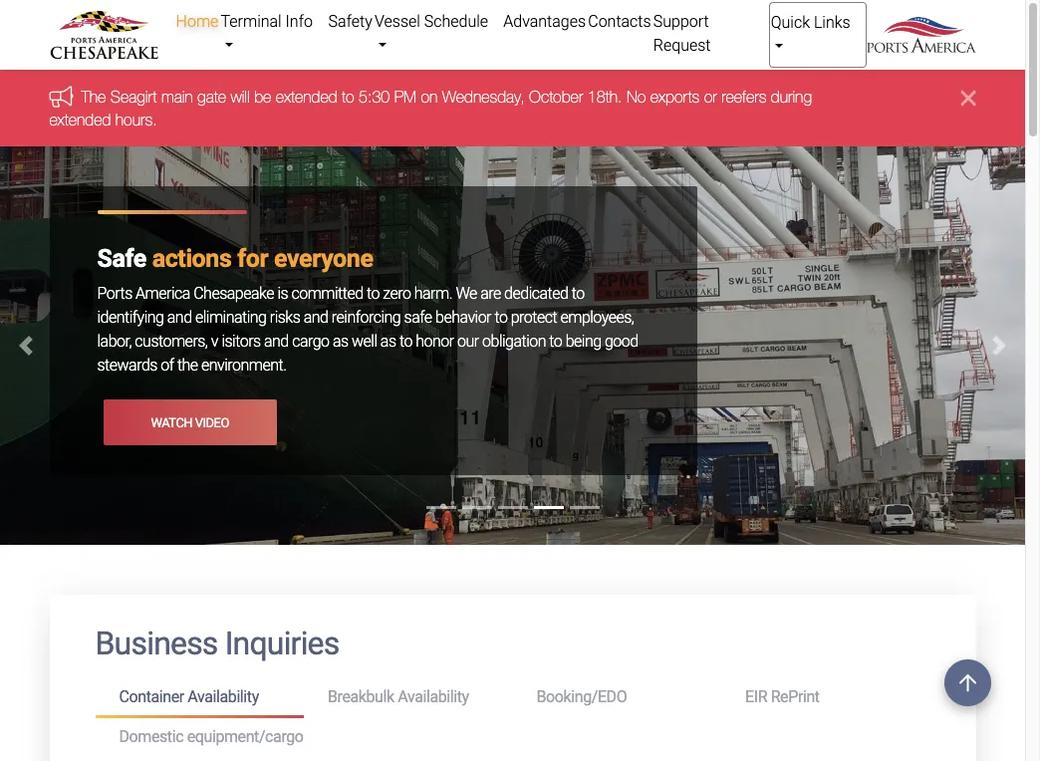 Task type: vqa. For each thing, say whether or not it's contained in the screenshot.
employees,
yes



Task type: locate. For each thing, give the bounding box(es) containing it.
to
[[342, 88, 355, 106], [367, 284, 380, 303], [572, 284, 585, 303], [495, 308, 508, 327], [400, 332, 413, 351], [550, 332, 563, 351]]

0 horizontal spatial extended
[[49, 110, 111, 128]]

zero
[[383, 284, 411, 303]]

is
[[278, 284, 288, 303]]

availability inside breakbulk availability link
[[398, 688, 469, 707]]

of
[[161, 356, 174, 375]]

0 horizontal spatial availability
[[188, 688, 259, 707]]

ports america chesapeake is committed to zero harm. we are dedicated to identifying and                         eliminating risks and reinforcing safe behavior to protect employees, labor, customers, v                         isitors and cargo as well as to honor our obligation to being good stewards of the environment.
[[97, 284, 639, 375]]

extended down the on the top
[[49, 110, 111, 128]]

safety link
[[327, 2, 374, 42]]

for
[[237, 244, 268, 273]]

customers,
[[135, 332, 208, 351]]

the seagirt main gate will be extended to 5:30 pm on wednesday, october 18th.  no exports or reefers during extended hours.
[[49, 88, 813, 128]]

extended
[[276, 88, 338, 106], [49, 110, 111, 128]]

quick links link
[[769, 2, 867, 68]]

the
[[177, 356, 198, 375]]

isitors
[[222, 332, 261, 351]]

and down risks
[[264, 332, 289, 351]]

availability up domestic equipment/cargo at the bottom left
[[188, 688, 259, 707]]

0 horizontal spatial as
[[333, 332, 349, 351]]

stewards
[[97, 356, 157, 375]]

to inside the seagirt main gate will be extended to 5:30 pm on wednesday, october 18th.  no exports or reefers during extended hours.
[[342, 88, 355, 106]]

actions
[[152, 244, 232, 273]]

to down safe
[[400, 332, 413, 351]]

eir reprint
[[746, 688, 820, 707]]

honor
[[416, 332, 454, 351]]

committed
[[292, 284, 363, 303]]

home terminal info
[[176, 12, 313, 31]]

we
[[456, 284, 477, 303]]

on
[[421, 88, 438, 106]]

1 horizontal spatial availability
[[398, 688, 469, 707]]

are
[[481, 284, 501, 303]]

gate
[[197, 88, 226, 106]]

go to top image
[[945, 660, 992, 707]]

vessel
[[375, 12, 421, 31]]

vessel schedule link
[[374, 2, 503, 66]]

domestic
[[119, 727, 184, 746]]

2 horizontal spatial and
[[304, 308, 328, 327]]

inquiries
[[225, 625, 339, 663]]

container
[[119, 688, 184, 707]]

links
[[814, 13, 851, 32]]

identifying
[[97, 308, 164, 327]]

extended right 'be'
[[276, 88, 338, 106]]

exports
[[651, 88, 700, 106]]

harm.
[[414, 284, 453, 303]]

availability
[[188, 688, 259, 707], [398, 688, 469, 707]]

to left 5:30
[[342, 88, 355, 106]]

quick links
[[771, 13, 851, 32]]

the seagirt main gate will be extended to 5:30 pm on wednesday, october 18th.  no exports or reefers during extended hours. alert
[[0, 70, 1026, 147]]

2 availability from the left
[[398, 688, 469, 707]]

our
[[458, 332, 479, 351]]

terminal info link
[[220, 2, 327, 66]]

to up employees,
[[572, 284, 585, 303]]

pm
[[394, 88, 417, 106]]

to left being
[[550, 332, 563, 351]]

0 horizontal spatial and
[[167, 308, 192, 327]]

and up customers,
[[167, 308, 192, 327]]

good
[[605, 332, 639, 351]]

reinforcing
[[332, 308, 401, 327]]

1 horizontal spatial as
[[381, 332, 396, 351]]

and
[[167, 308, 192, 327], [304, 308, 328, 327], [264, 332, 289, 351]]

advantages contacts support request
[[504, 12, 711, 55]]

terminal
[[221, 12, 282, 31]]

domestic equipment/cargo
[[119, 727, 304, 746]]

as
[[333, 332, 349, 351], [381, 332, 396, 351]]

wednesday,
[[442, 88, 525, 106]]

environment.
[[201, 356, 287, 375]]

close image
[[962, 86, 976, 110]]

0 vertical spatial extended
[[276, 88, 338, 106]]

eir
[[746, 688, 768, 707]]

advantages link
[[503, 2, 587, 42]]

18th.
[[588, 88, 623, 106]]

home
[[176, 12, 219, 31]]

5:30
[[359, 88, 390, 106]]

america
[[136, 284, 190, 303]]

1 availability from the left
[[188, 688, 259, 707]]

be
[[254, 88, 272, 106]]

availability inside "container availability" link
[[188, 688, 259, 707]]

support
[[654, 12, 709, 31]]

v
[[211, 332, 218, 351]]

risks
[[270, 308, 300, 327]]

as left well
[[333, 332, 349, 351]]

as right well
[[381, 332, 396, 351]]

ports
[[97, 284, 132, 303]]

1 vertical spatial extended
[[49, 110, 111, 128]]

safety vessel schedule
[[329, 12, 489, 31]]

availability right breakbulk
[[398, 688, 469, 707]]

safety image
[[0, 147, 1026, 589]]

bullhorn image
[[49, 86, 81, 107]]

eir reprint link
[[722, 679, 931, 716]]

main
[[161, 88, 193, 106]]

and up cargo
[[304, 308, 328, 327]]

advantages
[[504, 12, 586, 31]]

breakbulk availability link
[[304, 679, 513, 716]]

being
[[566, 332, 602, 351]]

contacts
[[588, 12, 652, 31]]

info
[[286, 12, 313, 31]]



Task type: describe. For each thing, give the bounding box(es) containing it.
safe
[[404, 308, 432, 327]]

watch
[[151, 415, 193, 430]]

booking/edo
[[537, 688, 627, 707]]

watch video
[[151, 415, 229, 430]]

1 horizontal spatial and
[[264, 332, 289, 351]]

container availability link
[[95, 679, 304, 719]]

safety
[[329, 12, 373, 31]]

well
[[352, 332, 377, 351]]

seagirt
[[110, 88, 157, 106]]

domestic equipment/cargo link
[[95, 719, 931, 756]]

support request link
[[653, 2, 769, 66]]

breakbulk
[[328, 688, 394, 707]]

1 horizontal spatial extended
[[276, 88, 338, 106]]

availability for container availability
[[188, 688, 259, 707]]

or
[[704, 88, 718, 106]]

will
[[231, 88, 250, 106]]

home link
[[175, 2, 220, 42]]

the seagirt main gate will be extended to 5:30 pm on wednesday, october 18th.  no exports or reefers during extended hours. link
[[49, 88, 813, 128]]

to down are
[[495, 308, 508, 327]]

reefers
[[722, 88, 767, 106]]

to left the zero at the left of the page
[[367, 284, 380, 303]]

the
[[81, 88, 106, 106]]

labor,
[[97, 332, 132, 351]]

availability for breakbulk availability
[[398, 688, 469, 707]]

october
[[529, 88, 584, 106]]

2 as from the left
[[381, 332, 396, 351]]

container availability
[[119, 688, 259, 707]]

equipment/cargo
[[187, 727, 304, 746]]

schedule
[[424, 12, 489, 31]]

business
[[95, 625, 218, 663]]

everyone
[[274, 244, 373, 273]]

behavior
[[436, 308, 491, 327]]

safe
[[97, 244, 146, 273]]

cargo
[[292, 332, 330, 351]]

1 as from the left
[[333, 332, 349, 351]]

safe actions for everyone
[[97, 244, 373, 273]]

chesapeake
[[194, 284, 274, 303]]

watch video link
[[103, 400, 277, 446]]

dedicated
[[505, 284, 569, 303]]

quick
[[771, 13, 811, 32]]

reprint
[[771, 688, 820, 707]]

video
[[195, 415, 229, 430]]

no
[[627, 88, 646, 106]]

protect
[[511, 308, 557, 327]]

business inquiries
[[95, 625, 339, 663]]

hours.
[[115, 110, 157, 128]]

during
[[771, 88, 813, 106]]

contacts link
[[587, 2, 653, 42]]

breakbulk availability
[[328, 688, 469, 707]]

obligation
[[483, 332, 546, 351]]

request
[[654, 36, 711, 55]]

employees,
[[561, 308, 634, 327]]

eliminating
[[195, 308, 267, 327]]

booking/edo link
[[513, 679, 722, 716]]



